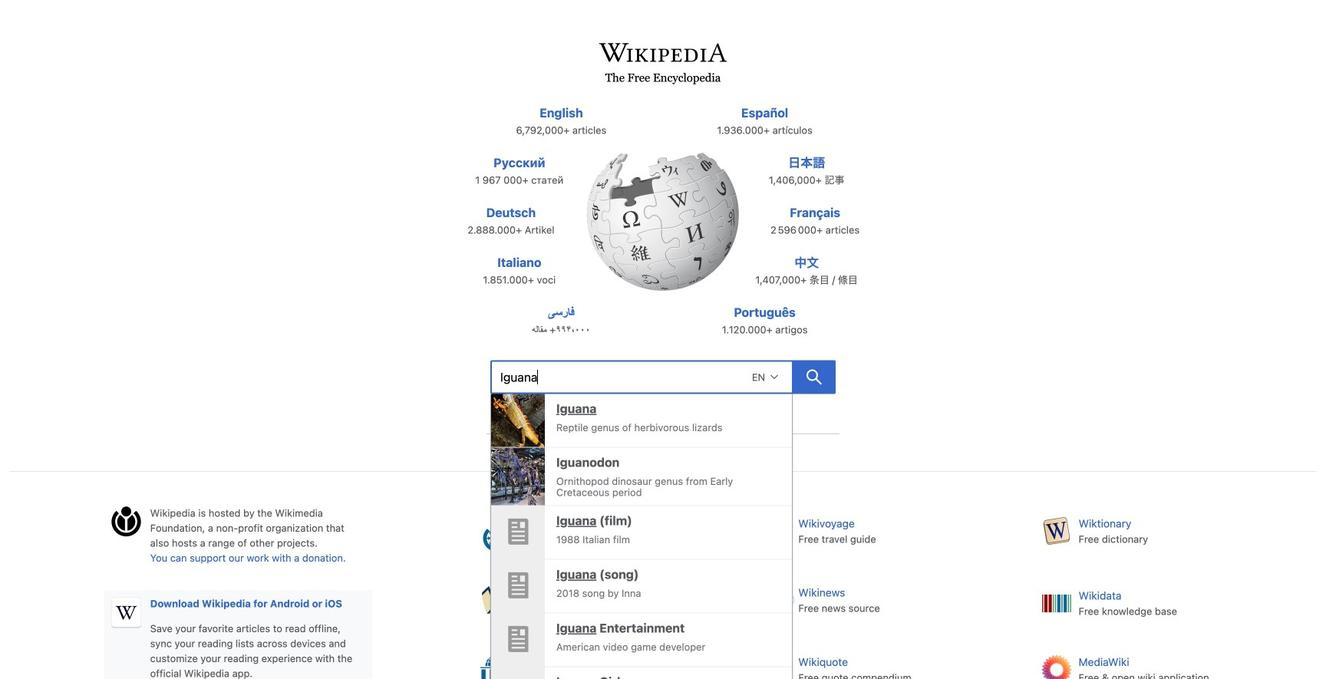 Task type: describe. For each thing, give the bounding box(es) containing it.
top languages element
[[451, 104, 875, 353]]



Task type: locate. For each thing, give the bounding box(es) containing it.
None search field
[[491, 361, 793, 394]]

None search field
[[456, 356, 871, 679]]

other projects element
[[467, 506, 1317, 679]]



